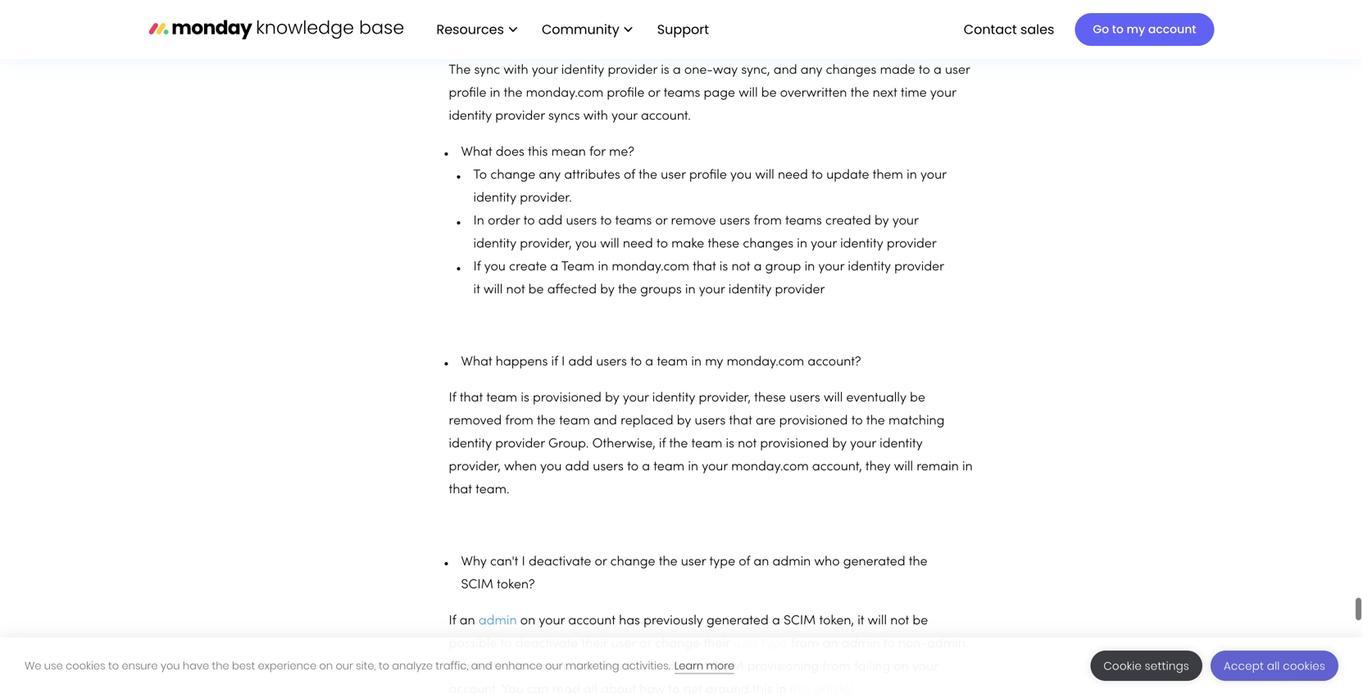 Task type: vqa. For each thing, say whether or not it's contained in the screenshot.
second our from right
yes



Task type: describe. For each thing, give the bounding box(es) containing it.
otherwise,
[[592, 438, 656, 450]]

is inside "from an admin to non-admin. this restriction is in place in order to prevent scim provisioning from failing on your account. you can read all about how to get around this in"
[[537, 661, 545, 673]]

provider, inside in order to add users to teams or remove users from teams created by your identity provider, you will need to make these changes in your identity provider
[[520, 238, 572, 250]]

why
[[461, 556, 487, 569]]

to left make
[[657, 238, 668, 250]]

place
[[563, 661, 596, 673]]

of inside the to change any attributes of the user profile you will need to update them in your identity provider.
[[624, 169, 635, 182]]

to left get
[[668, 684, 680, 694]]

by inside in order to add users to teams or remove users from teams created by your identity provider, you will need to make these changes in your identity provider
[[875, 215, 889, 227]]

contact
[[964, 20, 1017, 38]]

any inside the to change any attributes of the user profile you will need to update them in your identity provider.
[[539, 169, 561, 182]]

in
[[473, 215, 484, 227]]

token,
[[819, 615, 854, 628]]

to down the eventually
[[852, 415, 863, 427]]

community link
[[534, 15, 641, 44]]

will inside if you create a team in monday.com that is not a group in your identity provider it will not be affected by the groups in your identity provider
[[484, 284, 503, 296]]

an for from an admin to non-admin. this restriction is in place in order to prevent scim provisioning from failing on your account. you can read all about how to get around this in
[[823, 638, 838, 651]]

1 horizontal spatial profile
[[607, 87, 645, 100]]

monday.com inside the sync with your identity provider is a one-way sync, and any changes made to a user profile in the monday.com profile or teams page will be overwritten the next time your identity provider syncs with your account.
[[526, 87, 604, 100]]

user type link
[[733, 638, 788, 651]]

can
[[527, 684, 549, 694]]

0 horizontal spatial teams
[[615, 215, 652, 227]]

add inside in order to add users to teams or remove users from teams created by your identity provider, you will need to make these changes in your identity provider
[[538, 215, 563, 227]]

settings
[[1145, 659, 1190, 674]]

to down for
[[600, 215, 612, 227]]

learn more link
[[675, 659, 735, 674]]

dialog containing cookie settings
[[0, 638, 1363, 694]]

way
[[713, 64, 738, 77]]

is inside if you create a team in monday.com that is not a group in your identity provider it will not be affected by the groups in your identity provider
[[720, 261, 728, 273]]

an inside why can't i deactivate or change the user type of an admin who generated the scim token?
[[754, 556, 769, 569]]

to inside the sync with your identity provider is a one-way sync, and any changes made to a user profile in the monday.com profile or teams page will be overwritten the next time your identity provider syncs with your account.
[[919, 64, 930, 77]]

1 their from the left
[[582, 638, 608, 651]]

generated inside why can't i deactivate or change the user type of an admin who generated the scim token?
[[843, 556, 906, 569]]

you
[[502, 684, 523, 694]]

best
[[232, 659, 255, 674]]

or inside why can't i deactivate or change the user type of an admin who generated the scim token?
[[595, 556, 607, 569]]

on your account has previously generated a scim token, it will not be possible to deactivate their user or change their
[[449, 615, 928, 651]]

2 our from the left
[[545, 659, 563, 674]]

made
[[880, 64, 915, 77]]

and inside if that team is provisioned by your identity provider, these users will eventually be removed from the team and replaced by users that are provisioned to the matching identity provider group. otherwise, if the team is not provisioned by your identity provider, when you add users to a team in your monday.com account, they will remain in that team.
[[594, 415, 617, 427]]

be inside if you create a team in monday.com that is not a group in your identity provider it will not be affected by the groups in your identity provider
[[529, 284, 544, 296]]

accept
[[1224, 659, 1264, 674]]

a right made
[[934, 64, 942, 77]]

0 horizontal spatial and
[[471, 659, 492, 674]]

any inside the sync with your identity provider is a one-way sync, and any changes made to a user profile in the monday.com profile or teams page will be overwritten the next time your identity provider syncs with your account.
[[801, 64, 823, 77]]

team.
[[476, 484, 510, 496]]

your inside "from an admin to non-admin. this restriction is in place in order to prevent scim provisioning from failing on your account. you can read all about how to get around this in"
[[913, 661, 939, 673]]

if for change
[[551, 28, 558, 41]]

order inside "from an admin to non-admin. this restriction is in place in order to prevent scim provisioning from failing on your account. you can read all about how to get around this in"
[[613, 661, 645, 673]]

these inside if that team is provisioned by your identity provider, these users will eventually be removed from the team and replaced by users that are provisioned to the matching identity provider group. otherwise, if the team is not provisioned by your identity provider, when you add users to a team in your monday.com account, they will remain in that team.
[[754, 392, 786, 405]]

0 horizontal spatial provider,
[[449, 461, 501, 473]]

team
[[561, 261, 595, 273]]

what for what does this mean for me?
[[461, 146, 492, 159]]

to change any attributes of the user profile you will need to update them in your identity provider.
[[473, 169, 947, 204]]

happens for add
[[496, 356, 548, 368]]

1 vertical spatial add
[[569, 356, 593, 368]]

enhance
[[495, 659, 543, 674]]

i for change
[[562, 28, 565, 41]]

1 horizontal spatial with
[[584, 110, 608, 123]]

changes inside in order to add users to teams or remove users from teams created by your identity provider, you will need to make these changes in your identity provider
[[743, 238, 794, 250]]

site,
[[356, 659, 376, 674]]

user up the 'more'
[[733, 638, 758, 651]]

changes inside the sync with your identity provider is a one-way sync, and any changes made to a user profile in the monday.com profile or teams page will be overwritten the next time your identity provider syncs with your account.
[[826, 64, 877, 77]]

what happens if i change my personal attributes in my monday.com account?
[[461, 28, 927, 41]]

it inside on your account has previously generated a scim token, it will not be possible to deactivate their user or change their
[[858, 615, 865, 628]]

you inside if that team is provisioned by your identity provider, these users will eventually be removed from the team and replaced by users that are provisioned to the matching identity provider group. otherwise, if the team is not provisioned by your identity provider, when you add users to a team in your monday.com account, they will remain in that team.
[[540, 461, 562, 473]]

update
[[827, 169, 869, 182]]

user inside why can't i deactivate or change the user type of an admin who generated the scim token?
[[681, 556, 706, 569]]

not inside if that team is provisioned by your identity provider, these users will eventually be removed from the team and replaced by users that are provisioned to the matching identity provider group. otherwise, if the team is not provisioned by your identity provider, when you add users to a team in your monday.com account, they will remain in that team.
[[738, 438, 757, 450]]

from an admin to non-admin. this restriction is in place in order to prevent scim provisioning from failing on your account. you can read all about how to get around this in
[[449, 638, 969, 694]]

get
[[683, 684, 703, 694]]

they
[[866, 461, 891, 473]]

non-
[[898, 638, 927, 651]]

users left are
[[695, 415, 726, 427]]

accept all cookies button
[[1211, 651, 1339, 681]]

deactivate inside on your account has previously generated a scim token, it will not be possible to deactivate their user or change their
[[515, 638, 578, 651]]

users left the eventually
[[790, 392, 821, 405]]

replaced
[[621, 415, 674, 427]]

it inside if you create a team in monday.com that is not a group in your identity provider it will not be affected by the groups in your identity provider
[[473, 284, 480, 296]]

will inside the to change any attributes of the user profile you will need to update them in your identity provider.
[[755, 169, 775, 182]]

matching
[[889, 415, 945, 427]]

i inside why can't i deactivate or change the user type of an admin who generated the scim token?
[[522, 556, 525, 569]]

not left group
[[732, 261, 751, 273]]

how
[[640, 684, 665, 694]]

that left are
[[729, 415, 752, 427]]

will inside the sync with your identity provider is a one-way sync, and any changes made to a user profile in the monday.com profile or teams page will be overwritten the next time your identity provider syncs with your account.
[[739, 87, 758, 100]]

on inside "from an admin to non-admin. this restriction is in place in order to prevent scim provisioning from failing on your account. you can read all about how to get around this in"
[[894, 661, 909, 673]]

page
[[704, 87, 735, 100]]

failing
[[854, 661, 891, 673]]

all inside "from an admin to non-admin. this restriction is in place in order to prevent scim provisioning from failing on your account. you can read all about how to get around this in"
[[584, 684, 598, 694]]

marketing
[[566, 659, 619, 674]]

affected
[[547, 284, 597, 296]]

from inside in order to add users to teams or remove users from teams created by your identity provider, you will need to make these changes in your identity provider
[[754, 215, 782, 227]]

deactivate inside why can't i deactivate or change the user type of an admin who generated the scim token?
[[529, 556, 591, 569]]

that up removed
[[460, 392, 483, 405]]

can't
[[490, 556, 518, 569]]

in inside in order to add users to teams or remove users from teams created by your identity provider, you will need to make these changes in your identity provider
[[797, 238, 808, 250]]

we use cookies to ensure you have the best experience on our site, to analyze traffic, and enhance our marketing activities. learn more
[[25, 659, 735, 674]]

that inside if you create a team in monday.com that is not a group in your identity provider it will not be affected by the groups in your identity provider
[[693, 261, 716, 273]]

experience
[[258, 659, 317, 674]]

happens for change
[[496, 28, 548, 41]]

to up replaced
[[631, 356, 642, 368]]

on inside "dialog"
[[319, 659, 333, 674]]

users up replaced
[[596, 356, 627, 368]]

syncs
[[548, 110, 580, 123]]

cookie settings button
[[1091, 651, 1203, 681]]

this inside "from an admin to non-admin. this restriction is in place in order to prevent scim provisioning from failing on your account. you can read all about how to get around this in"
[[753, 684, 773, 694]]

if for if that team is provisioned by your identity provider, these users will eventually be removed from the team and replaced by users that are provisioned to the matching identity provider group. otherwise, if the team is not provisioned by your identity provider, when you add users to a team in your monday.com account, they will remain in that team.
[[449, 392, 456, 405]]

the
[[449, 64, 471, 77]]

groups
[[640, 284, 682, 296]]

by up otherwise,
[[605, 392, 620, 405]]

go to my account link
[[1075, 13, 1215, 46]]

from left failing in the bottom right of the page
[[823, 661, 851, 673]]

user type
[[733, 638, 788, 651]]

list containing resources
[[420, 0, 722, 59]]

sync
[[474, 64, 500, 77]]

a inside on your account has previously generated a scim token, it will not be possible to deactivate their user or change their
[[772, 615, 780, 628]]

why can't i deactivate or change the user type of an admin who generated the scim token?
[[461, 556, 928, 591]]

scim for why
[[461, 579, 493, 591]]

will inside on your account has previously generated a scim token, it will not be possible to deactivate their user or change their
[[868, 615, 887, 628]]

to up how
[[649, 661, 660, 673]]

activities.
[[622, 659, 670, 674]]

0 horizontal spatial this
[[528, 146, 548, 159]]

cookie
[[1104, 659, 1142, 674]]

resources
[[437, 20, 504, 38]]

account,
[[812, 461, 862, 473]]

restriction
[[476, 661, 533, 673]]

me?
[[609, 146, 634, 159]]

a left group
[[754, 261, 762, 273]]

remain
[[917, 461, 959, 473]]

be inside on your account has previously generated a scim token, it will not be possible to deactivate their user or change their
[[913, 615, 928, 628]]

and inside the sync with your identity provider is a one-way sync, and any changes made to a user profile in the monday.com profile or teams page will be overwritten the next time your identity provider syncs with your account.
[[774, 64, 797, 77]]

in inside the sync with your identity provider is a one-way sync, and any changes made to a user profile in the monday.com profile or teams page will be overwritten the next time your identity provider syncs with your account.
[[490, 87, 500, 100]]

account. inside "from an admin to non-admin. this restriction is in place in order to prevent scim provisioning from failing on your account. you can read all about how to get around this in"
[[449, 684, 499, 694]]

we
[[25, 659, 41, 674]]

or inside in order to add users to teams or remove users from teams created by your identity provider, you will need to make these changes in your identity provider
[[655, 215, 668, 227]]

them
[[873, 169, 903, 182]]

in order to add users to teams or remove users from teams created by your identity provider, you will need to make these changes in your identity provider
[[473, 215, 937, 250]]

a left one-
[[673, 64, 681, 77]]

on inside on your account has previously generated a scim token, it will not be possible to deactivate their user or change their
[[520, 615, 536, 628]]

type inside why can't i deactivate or change the user type of an admin who generated the scim token?
[[710, 556, 735, 569]]

1 our from the left
[[336, 659, 353, 674]]

cookie settings
[[1104, 659, 1190, 674]]

contact sales link
[[956, 15, 1063, 44]]

overwritten
[[780, 87, 847, 100]]

mean
[[551, 146, 586, 159]]

if for add
[[551, 356, 558, 368]]

if an admin
[[449, 615, 517, 628]]

have
[[183, 659, 209, 674]]

user inside on your account has previously generated a scim token, it will not be possible to deactivate their user or change their
[[611, 638, 636, 651]]

admin for if an admin
[[479, 615, 517, 628]]

from up provisioning
[[791, 638, 819, 651]]

user inside the sync with your identity provider is a one-way sync, and any changes made to a user profile in the monday.com profile or teams page will be overwritten the next time your identity provider syncs with your account.
[[945, 64, 970, 77]]

order inside in order to add users to teams or remove users from teams created by your identity provider, you will need to make these changes in your identity provider
[[488, 215, 520, 227]]

read
[[552, 684, 580, 694]]

to down otherwise,
[[627, 461, 639, 473]]

user inside the to change any attributes of the user profile you will need to update them in your identity provider.
[[661, 169, 686, 182]]

support
[[657, 20, 709, 38]]

users right remove
[[720, 215, 750, 227]]

you inside if you create a team in monday.com that is not a group in your identity provider it will not be affected by the groups in your identity provider
[[484, 261, 506, 273]]

1 horizontal spatial type
[[762, 638, 788, 651]]

2 vertical spatial if
[[449, 615, 456, 628]]

not down create
[[506, 284, 525, 296]]

0 vertical spatial provisioned
[[533, 392, 602, 405]]

group.
[[548, 438, 589, 450]]

eventually
[[847, 392, 907, 405]]

what happens if i add users to a team in my monday.com account?
[[461, 356, 865, 368]]

need inside the to change any attributes of the user profile you will need to update them in your identity provider.
[[778, 169, 808, 182]]

sales
[[1021, 20, 1055, 38]]

to
[[473, 169, 487, 182]]

learn
[[675, 659, 704, 674]]

contact sales
[[964, 20, 1055, 38]]

what for what happens if i add users to a team in my monday.com account?
[[461, 356, 492, 368]]

community
[[542, 20, 620, 38]]

2 vertical spatial provisioned
[[760, 438, 829, 450]]

2 their from the left
[[704, 638, 730, 651]]

a left 'team'
[[550, 261, 558, 273]]

or inside the sync with your identity provider is a one-way sync, and any changes made to a user profile in the monday.com profile or teams page will be overwritten the next time your identity provider syncs with your account.
[[648, 87, 660, 100]]

sync,
[[741, 64, 770, 77]]

if inside if that team is provisioned by your identity provider, these users will eventually be removed from the team and replaced by users that are provisioned to the matching identity provider group. otherwise, if the team is not provisioned by your identity provider, when you add users to a team in your monday.com account, they will remain in that team.
[[659, 438, 666, 450]]

0 vertical spatial attributes
[[694, 28, 750, 41]]

when
[[504, 461, 537, 473]]

created
[[826, 215, 871, 227]]

the sync with your identity provider is a one-way sync, and any changes made to a user profile in the monday.com profile or teams page will be overwritten the next time your identity provider syncs with your account.
[[449, 64, 970, 123]]

account. inside the sync with your identity provider is a one-way sync, and any changes made to a user profile in the monday.com profile or teams page will be overwritten the next time your identity provider syncs with your account.
[[641, 110, 691, 123]]

prevent
[[663, 661, 708, 673]]

cookies for use
[[66, 659, 105, 674]]

identity inside the to change any attributes of the user profile you will need to update them in your identity provider.
[[473, 192, 517, 204]]

one-
[[684, 64, 713, 77]]

make
[[672, 238, 704, 250]]

your inside the to change any attributes of the user profile you will need to update them in your identity provider.
[[921, 169, 947, 182]]



Task type: locate. For each thing, give the bounding box(es) containing it.
1 horizontal spatial any
[[801, 64, 823, 77]]

what up removed
[[461, 356, 492, 368]]

what does this mean for me?
[[461, 146, 638, 159]]

1 vertical spatial scim
[[784, 615, 816, 628]]

attributes down for
[[564, 169, 620, 182]]

1 vertical spatial what
[[461, 146, 492, 159]]

not inside on your account has previously generated a scim token, it will not be possible to deactivate their user or change their
[[891, 615, 909, 628]]

0 vertical spatial all
[[1267, 659, 1280, 674]]

to inside on your account has previously generated a scim token, it will not be possible to deactivate their user or change their
[[501, 638, 512, 651]]

go to my account
[[1093, 21, 1197, 37]]

0 horizontal spatial changes
[[743, 238, 794, 250]]

cookies right use
[[66, 659, 105, 674]]

any down what does this mean for me?
[[539, 169, 561, 182]]

an up 'possible'
[[460, 615, 475, 628]]

the inside if you create a team in monday.com that is not a group in your identity provider it will not be affected by the groups in your identity provider
[[618, 284, 637, 296]]

if for if you create a team in monday.com that is not a group in your identity provider it will not be affected by the groups in your identity provider
[[473, 261, 481, 273]]

admin inside why can't i deactivate or change the user type of an admin who generated the scim token?
[[773, 556, 811, 569]]

1 horizontal spatial order
[[613, 661, 645, 673]]

on right the admin link
[[520, 615, 536, 628]]

their
[[582, 638, 608, 651], [704, 638, 730, 651]]

to left "ensure"
[[108, 659, 119, 674]]

attributes
[[694, 28, 750, 41], [564, 169, 620, 182]]

happens up removed
[[496, 356, 548, 368]]

2 horizontal spatial scim
[[784, 615, 816, 628]]

analyze
[[392, 659, 433, 674]]

our left site,
[[336, 659, 353, 674]]

generated up the 'user type' link
[[707, 615, 769, 628]]

admin up failing in the bottom right of the page
[[842, 638, 880, 651]]

1 horizontal spatial this
[[753, 684, 773, 694]]

the inside the to change any attributes of the user profile you will need to update them in your identity provider.
[[639, 169, 658, 182]]

be inside if that team is provisioned by your identity provider, these users will eventually be removed from the team and replaced by users that are provisioned to the matching identity provider group. otherwise, if the team is not provisioned by your identity provider, when you add users to a team in your monday.com account, they will remain in that team.
[[910, 392, 926, 405]]

1 vertical spatial and
[[594, 415, 617, 427]]

1 vertical spatial if
[[449, 392, 456, 405]]

time
[[901, 87, 927, 100]]

1 vertical spatial this
[[753, 684, 773, 694]]

from inside if that team is provisioned by your identity provider, these users will eventually be removed from the team and replaced by users that are provisioned to the matching identity provider group. otherwise, if the team is not provisioned by your identity provider, when you add users to a team in your monday.com account, they will remain in that team.
[[505, 415, 534, 427]]

1 horizontal spatial of
[[739, 556, 750, 569]]

account?
[[870, 28, 923, 41], [808, 356, 861, 368]]

1 vertical spatial generated
[[707, 615, 769, 628]]

identity
[[561, 64, 604, 77], [449, 110, 492, 123], [473, 192, 517, 204], [473, 238, 517, 250], [840, 238, 884, 250], [848, 261, 891, 273], [729, 284, 772, 296], [652, 392, 696, 405], [449, 438, 492, 450], [880, 438, 923, 450]]

if inside if you create a team in monday.com that is not a group in your identity provider it will not be affected by the groups in your identity provider
[[473, 261, 481, 273]]

resources link
[[428, 15, 525, 44]]

1 vertical spatial all
[[584, 684, 598, 694]]

you down group.
[[540, 461, 562, 473]]

admin inside "from an admin to non-admin. this restriction is in place in order to prevent scim provisioning from failing on your account. you can read all about how to get around this in"
[[842, 638, 880, 651]]

all inside button
[[1267, 659, 1280, 674]]

monday.com down are
[[731, 461, 809, 473]]

of inside why can't i deactivate or change the user type of an admin who generated the scim token?
[[739, 556, 750, 569]]

order up 'about'
[[613, 661, 645, 673]]

monday.com up "syncs"
[[526, 87, 604, 100]]

user up remove
[[661, 169, 686, 182]]

provider
[[608, 64, 658, 77], [495, 110, 545, 123], [887, 238, 937, 250], [895, 261, 944, 273], [775, 284, 825, 296], [495, 438, 545, 450]]

2 vertical spatial i
[[522, 556, 525, 569]]

teams inside the sync with your identity provider is a one-way sync, and any changes made to a user profile in the monday.com profile or teams page will be overwritten the next time your identity provider syncs with your account.
[[664, 87, 700, 100]]

0 horizontal spatial generated
[[707, 615, 769, 628]]

1 vertical spatial deactivate
[[515, 638, 578, 651]]

2 vertical spatial scim
[[712, 661, 744, 673]]

monday.com inside if that team is provisioned by your identity provider, these users will eventually be removed from the team and replaced by users that are provisioned to the matching identity provider group. otherwise, if the team is not provisioned by your identity provider, when you add users to a team in your monday.com account, they will remain in that team.
[[731, 461, 809, 473]]

0 horizontal spatial profile
[[449, 87, 487, 100]]

scim inside on your account has previously generated a scim token, it will not be possible to deactivate their user or change their
[[784, 615, 816, 628]]

1 vertical spatial it
[[858, 615, 865, 628]]

account. down this on the left bottom of the page
[[449, 684, 499, 694]]

0 vertical spatial it
[[473, 284, 480, 296]]

account? up the eventually
[[808, 356, 861, 368]]

if that team is provisioned by your identity provider, these users will eventually be removed from the team and replaced by users that are provisioned to the matching identity provider group. otherwise, if the team is not provisioned by your identity provider, when you add users to a team in your monday.com account, they will remain in that team.
[[449, 392, 973, 496]]

around
[[706, 684, 749, 694]]

0 horizontal spatial order
[[488, 215, 520, 227]]

remove
[[671, 215, 716, 227]]

0 vertical spatial provider,
[[520, 238, 572, 250]]

1 horizontal spatial generated
[[843, 556, 906, 569]]

if down affected
[[551, 356, 558, 368]]

1 vertical spatial if
[[551, 356, 558, 368]]

0 vertical spatial this
[[528, 146, 548, 159]]

need left make
[[623, 238, 653, 250]]

0 horizontal spatial type
[[710, 556, 735, 569]]

order
[[488, 215, 520, 227], [613, 661, 645, 673]]

from right removed
[[505, 415, 534, 427]]

not up non- at the bottom
[[891, 615, 909, 628]]

0 vertical spatial account?
[[870, 28, 923, 41]]

if up removed
[[449, 392, 456, 405]]

2 vertical spatial what
[[461, 356, 492, 368]]

you inside in order to add users to teams or remove users from teams created by your identity provider, you will need to make these changes in your identity provider
[[575, 238, 597, 250]]

2 horizontal spatial on
[[894, 661, 909, 673]]

1 vertical spatial order
[[613, 661, 645, 673]]

my inside the main element
[[1127, 21, 1146, 37]]

0 vertical spatial if
[[473, 261, 481, 273]]

2 horizontal spatial and
[[774, 64, 797, 77]]

2 vertical spatial add
[[565, 461, 590, 473]]

if down replaced
[[659, 438, 666, 450]]

it down in
[[473, 284, 480, 296]]

with right "syncs"
[[584, 110, 608, 123]]

0 vertical spatial with
[[504, 64, 528, 77]]

provisioned up group.
[[533, 392, 602, 405]]

in inside the to change any attributes of the user profile you will need to update them in your identity provider.
[[907, 169, 917, 182]]

this right does
[[528, 146, 548, 159]]

order right in
[[488, 215, 520, 227]]

for
[[590, 146, 606, 159]]

1 vertical spatial any
[[539, 169, 561, 182]]

1 vertical spatial admin
[[479, 615, 517, 628]]

users
[[566, 215, 597, 227], [720, 215, 750, 227], [596, 356, 627, 368], [790, 392, 821, 405], [695, 415, 726, 427], [593, 461, 624, 473]]

add down group.
[[565, 461, 590, 473]]

attributes up way
[[694, 28, 750, 41]]

teams
[[664, 87, 700, 100], [615, 215, 652, 227], [785, 215, 822, 227]]

ensure
[[122, 659, 158, 674]]

generated inside on your account has previously generated a scim token, it will not be possible to deactivate their user or change their
[[707, 615, 769, 628]]

not down are
[[738, 438, 757, 450]]

an down token,
[[823, 638, 838, 651]]

0 vertical spatial i
[[562, 28, 565, 41]]

0 horizontal spatial it
[[473, 284, 480, 296]]

1 vertical spatial account.
[[449, 684, 499, 694]]

1 horizontal spatial account?
[[870, 28, 923, 41]]

on
[[520, 615, 536, 628], [319, 659, 333, 674], [894, 661, 909, 673]]

to
[[1112, 21, 1124, 37], [919, 64, 930, 77], [812, 169, 823, 182], [524, 215, 535, 227], [600, 215, 612, 227], [657, 238, 668, 250], [631, 356, 642, 368], [852, 415, 863, 427], [627, 461, 639, 473], [501, 638, 512, 651], [884, 638, 895, 651], [108, 659, 119, 674], [379, 659, 389, 674], [649, 661, 660, 673], [668, 684, 680, 694]]

by right the created
[[875, 215, 889, 227]]

user
[[945, 64, 970, 77], [661, 169, 686, 182], [681, 556, 706, 569], [611, 638, 636, 651], [733, 638, 758, 651]]

1 horizontal spatial these
[[754, 392, 786, 405]]

monday.com inside if you create a team in monday.com that is not a group in your identity provider it will not be affected by the groups in your identity provider
[[612, 261, 690, 273]]

0 vertical spatial if
[[551, 28, 558, 41]]

0 vertical spatial type
[[710, 556, 735, 569]]

you inside "dialog"
[[161, 659, 180, 674]]

0 horizontal spatial need
[[623, 238, 653, 250]]

by
[[875, 215, 889, 227], [600, 284, 615, 296], [605, 392, 620, 405], [677, 415, 691, 427], [832, 438, 847, 450]]

or inside on your account has previously generated a scim token, it will not be possible to deactivate their user or change their
[[640, 638, 652, 651]]

happens up sync
[[496, 28, 548, 41]]

2 horizontal spatial profile
[[689, 169, 727, 182]]

provider.
[[520, 192, 572, 204]]

a inside if that team is provisioned by your identity provider, these users will eventually be removed from the team and replaced by users that are provisioned to the matching identity provider group. otherwise, if the team is not provisioned by your identity provider, when you add users to a team in your monday.com account, they will remain in that team.
[[642, 461, 650, 473]]

scim
[[461, 579, 493, 591], [784, 615, 816, 628], [712, 661, 744, 673]]

0 vertical spatial order
[[488, 215, 520, 227]]

1 what from the top
[[461, 28, 492, 41]]

change inside the to change any attributes of the user profile you will need to update them in your identity provider.
[[491, 169, 536, 182]]

cookies inside button
[[1283, 659, 1326, 674]]

be down sync,
[[761, 87, 777, 100]]

1 horizontal spatial admin
[[773, 556, 811, 569]]

account. down one-
[[641, 110, 691, 123]]

their up marketing
[[582, 638, 608, 651]]

1 horizontal spatial scim
[[712, 661, 744, 673]]

all down marketing
[[584, 684, 598, 694]]

token?
[[497, 579, 535, 591]]

deactivate
[[529, 556, 591, 569], [515, 638, 578, 651]]

accept all cookies
[[1224, 659, 1326, 674]]

main element
[[420, 0, 1215, 59]]

if you create a team in monday.com that is not a group in your identity provider it will not be affected by the groups in your identity provider
[[473, 261, 944, 296]]

1 vertical spatial account?
[[808, 356, 861, 368]]

1 horizontal spatial account
[[1149, 21, 1197, 37]]

provider,
[[520, 238, 572, 250], [699, 392, 751, 405], [449, 461, 501, 473]]

what for what happens if i change my personal attributes in my monday.com account?
[[461, 28, 492, 41]]

to down provider.
[[524, 215, 535, 227]]

1 vertical spatial provisioned
[[779, 415, 848, 427]]

1 horizontal spatial need
[[778, 169, 808, 182]]

profile down the
[[449, 87, 487, 100]]

1 horizontal spatial an
[[754, 556, 769, 569]]

are
[[756, 415, 776, 427]]

account inside go to my account link
[[1149, 21, 1197, 37]]

these inside in order to add users to teams or remove users from teams created by your identity provider, you will need to make these changes in your identity provider
[[708, 238, 740, 250]]

all right accept on the bottom of the page
[[1267, 659, 1280, 674]]

provider inside in order to add users to teams or remove users from teams created by your identity provider, you will need to make these changes in your identity provider
[[887, 238, 937, 250]]

about
[[601, 684, 636, 694]]

1 vertical spatial these
[[754, 392, 786, 405]]

who
[[815, 556, 840, 569]]

users down otherwise,
[[593, 461, 624, 473]]

0 vertical spatial what
[[461, 28, 492, 41]]

with right sync
[[504, 64, 528, 77]]

deactivate up enhance
[[515, 638, 578, 651]]

admin left the who
[[773, 556, 811, 569]]

cookies
[[66, 659, 105, 674], [1283, 659, 1326, 674]]

is
[[661, 64, 670, 77], [720, 261, 728, 273], [521, 392, 529, 405], [726, 438, 735, 450], [537, 661, 545, 673]]

removed
[[449, 415, 502, 427]]

1 vertical spatial of
[[739, 556, 750, 569]]

be up non- at the bottom
[[913, 615, 928, 628]]

1 horizontal spatial it
[[858, 615, 865, 628]]

0 horizontal spatial account
[[568, 615, 616, 628]]

0 horizontal spatial attributes
[[564, 169, 620, 182]]

2 vertical spatial an
[[823, 638, 838, 651]]

an inside "from an admin to non-admin. this restriction is in place in order to prevent scim provisioning from failing on your account. you can read all about how to get around this in"
[[823, 638, 838, 651]]

0 horizontal spatial account.
[[449, 684, 499, 694]]

provider inside if that team is provisioned by your identity provider, these users will eventually be removed from the team and replaced by users that are provisioned to the matching identity provider group. otherwise, if the team is not provisioned by your identity provider, when you add users to a team in your monday.com account, they will remain in that team.
[[495, 438, 545, 450]]

0 vertical spatial changes
[[826, 64, 877, 77]]

scim up the around
[[712, 661, 744, 673]]

if down in
[[473, 261, 481, 273]]

1 vertical spatial i
[[562, 356, 565, 368]]

1 vertical spatial type
[[762, 638, 788, 651]]

1 horizontal spatial provider,
[[520, 238, 572, 250]]

change left personal
[[569, 28, 614, 41]]

it right token,
[[858, 615, 865, 628]]

to inside the main element
[[1112, 21, 1124, 37]]

0 vertical spatial an
[[754, 556, 769, 569]]

by right replaced
[[677, 415, 691, 427]]

has
[[619, 615, 640, 628]]

you left have
[[161, 659, 180, 674]]

you up 'team'
[[575, 238, 597, 250]]

if
[[551, 28, 558, 41], [551, 356, 558, 368], [659, 438, 666, 450]]

0 horizontal spatial account?
[[808, 356, 861, 368]]

2 vertical spatial provider,
[[449, 461, 501, 473]]

0 vertical spatial need
[[778, 169, 808, 182]]

0 vertical spatial admin
[[773, 556, 811, 569]]

teams left the created
[[785, 215, 822, 227]]

0 horizontal spatial their
[[582, 638, 608, 651]]

what
[[461, 28, 492, 41], [461, 146, 492, 159], [461, 356, 492, 368]]

from up group
[[754, 215, 782, 227]]

is inside the sync with your identity provider is a one-way sync, and any changes made to a user profile in the monday.com profile or teams page will be overwritten the next time your identity provider syncs with your account.
[[661, 64, 670, 77]]

if inside if that team is provisioned by your identity provider, these users will eventually be removed from the team and replaced by users that are provisioned to the matching identity provider group. otherwise, if the team is not provisioned by your identity provider, when you add users to a team in your monday.com account, they will remain in that team.
[[449, 392, 456, 405]]

change inside on your account has previously generated a scim token, it will not be possible to deactivate their user or change their
[[655, 638, 700, 651]]

2 vertical spatial admin
[[842, 638, 880, 651]]

2 vertical spatial and
[[471, 659, 492, 674]]

by inside if you create a team in monday.com that is not a group in your identity provider it will not be affected by the groups in your identity provider
[[600, 284, 615, 296]]

changes up group
[[743, 238, 794, 250]]

change down does
[[491, 169, 536, 182]]

what up sync
[[461, 28, 492, 41]]

an
[[754, 556, 769, 569], [460, 615, 475, 628], [823, 638, 838, 651]]

this down provisioning
[[753, 684, 773, 694]]

these right make
[[708, 238, 740, 250]]

not
[[732, 261, 751, 273], [506, 284, 525, 296], [738, 438, 757, 450], [891, 615, 909, 628]]

account
[[1149, 21, 1197, 37], [568, 615, 616, 628]]

3 what from the top
[[461, 356, 492, 368]]

account.
[[641, 110, 691, 123], [449, 684, 499, 694]]

to right go at top
[[1112, 21, 1124, 37]]

add
[[538, 215, 563, 227], [569, 356, 593, 368], [565, 461, 590, 473]]

will
[[739, 87, 758, 100], [755, 169, 775, 182], [600, 238, 620, 250], [484, 284, 503, 296], [824, 392, 843, 405], [894, 461, 913, 473], [868, 615, 887, 628]]

teams left remove
[[615, 215, 652, 227]]

admin for from an admin to non-admin. this restriction is in place in order to prevent scim provisioning from failing on your account. you can read all about how to get around this in
[[842, 638, 880, 651]]

this
[[449, 661, 472, 673]]

i for add
[[562, 356, 565, 368]]

this
[[528, 146, 548, 159], [753, 684, 773, 694]]

be inside the sync with your identity provider is a one-way sync, and any changes made to a user profile in the monday.com profile or teams page will be overwritten the next time your identity provider syncs with your account.
[[761, 87, 777, 100]]

1 happens from the top
[[496, 28, 548, 41]]

admin up 'possible'
[[479, 615, 517, 628]]

0 vertical spatial deactivate
[[529, 556, 591, 569]]

to inside the to change any attributes of the user profile you will need to update them in your identity provider.
[[812, 169, 823, 182]]

account inside on your account has previously generated a scim token, it will not be possible to deactivate their user or change their
[[568, 615, 616, 628]]

create
[[509, 261, 547, 273]]

0 horizontal spatial an
[[460, 615, 475, 628]]

profile up me? in the left top of the page
[[607, 87, 645, 100]]

does
[[496, 146, 525, 159]]

scim inside why can't i deactivate or change the user type of an admin who generated the scim token?
[[461, 579, 493, 591]]

your inside on your account has previously generated a scim token, it will not be possible to deactivate their user or change their
[[539, 615, 565, 628]]

to right site,
[[379, 659, 389, 674]]

changes up next
[[826, 64, 877, 77]]

user up previously
[[681, 556, 706, 569]]

dialog
[[0, 638, 1363, 694]]

2 what from the top
[[461, 146, 492, 159]]

provider, down the 'what happens if i add users to a team in my monday.com account?'
[[699, 392, 751, 405]]

these up are
[[754, 392, 786, 405]]

type
[[710, 556, 735, 569], [762, 638, 788, 651]]

1 horizontal spatial all
[[1267, 659, 1280, 674]]

1 cookies from the left
[[66, 659, 105, 674]]

0 vertical spatial these
[[708, 238, 740, 250]]

an for if an admin
[[460, 615, 475, 628]]

0 vertical spatial and
[[774, 64, 797, 77]]

changes
[[826, 64, 877, 77], [743, 238, 794, 250]]

0 vertical spatial add
[[538, 215, 563, 227]]

attributes inside the to change any attributes of the user profile you will need to update them in your identity provider.
[[564, 169, 620, 182]]

a up the 'user type' link
[[772, 615, 780, 628]]

2 horizontal spatial provider,
[[699, 392, 751, 405]]

their up the 'more'
[[704, 638, 730, 651]]

0 horizontal spatial our
[[336, 659, 353, 674]]

the
[[504, 87, 523, 100], [851, 87, 869, 100], [639, 169, 658, 182], [618, 284, 637, 296], [537, 415, 556, 427], [867, 415, 885, 427], [669, 438, 688, 450], [659, 556, 678, 569], [909, 556, 928, 569], [212, 659, 229, 674]]

admin link
[[479, 615, 517, 628]]

monday.com logo image
[[149, 12, 404, 46]]

0 horizontal spatial with
[[504, 64, 528, 77]]

traffic,
[[436, 659, 468, 674]]

any
[[801, 64, 823, 77], [539, 169, 561, 182]]

change up "has"
[[611, 556, 656, 569]]

group
[[765, 261, 801, 273]]

if up 'possible'
[[449, 615, 456, 628]]

monday.com up are
[[727, 356, 804, 368]]

cookies for all
[[1283, 659, 1326, 674]]

it
[[473, 284, 480, 296], [858, 615, 865, 628]]

add down provider.
[[538, 215, 563, 227]]

2 cookies from the left
[[1283, 659, 1326, 674]]

users down provider.
[[566, 215, 597, 227]]

add down affected
[[569, 356, 593, 368]]

scim inside "from an admin to non-admin. this restriction is in place in order to prevent scim provisioning from failing on your account. you can read all about how to get around this in"
[[712, 661, 744, 673]]

scim for from
[[712, 661, 744, 673]]

if right resources link
[[551, 28, 558, 41]]

and right sync,
[[774, 64, 797, 77]]

1 horizontal spatial cookies
[[1283, 659, 1326, 674]]

list
[[420, 0, 722, 59]]

monday.com up the overwritten
[[789, 28, 867, 41]]

change inside why can't i deactivate or change the user type of an admin who generated the scim token?
[[611, 556, 656, 569]]

a up replaced
[[645, 356, 654, 368]]

2 vertical spatial if
[[659, 438, 666, 450]]

need
[[778, 169, 808, 182], [623, 238, 653, 250]]

0 horizontal spatial admin
[[479, 615, 517, 628]]

2 happens from the top
[[496, 356, 548, 368]]

change
[[569, 28, 614, 41], [491, 169, 536, 182], [611, 556, 656, 569], [655, 638, 700, 651]]

need inside in order to add users to teams or remove users from teams created by your identity provider, you will need to make these changes in your identity provider
[[623, 238, 653, 250]]

0 vertical spatial account.
[[641, 110, 691, 123]]

by up account,
[[832, 438, 847, 450]]

that left team.
[[449, 484, 472, 496]]

you inside the to change any attributes of the user profile you will need to update them in your identity provider.
[[730, 169, 752, 182]]

to up restriction
[[501, 638, 512, 651]]

your
[[532, 64, 558, 77], [930, 87, 956, 100], [612, 110, 638, 123], [921, 169, 947, 182], [893, 215, 919, 227], [811, 238, 837, 250], [819, 261, 845, 273], [699, 284, 725, 296], [623, 392, 649, 405], [850, 438, 876, 450], [702, 461, 728, 473], [539, 615, 565, 628], [913, 661, 939, 673]]

0 horizontal spatial these
[[708, 238, 740, 250]]

type up on your account has previously generated a scim token, it will not be possible to deactivate their user or change their
[[710, 556, 735, 569]]

personal
[[639, 28, 691, 41]]

to left non- at the bottom
[[884, 638, 895, 651]]

1 vertical spatial attributes
[[564, 169, 620, 182]]

add inside if that team is provisioned by your identity provider, these users will eventually be removed from the team and replaced by users that are provisioned to the matching identity provider group. otherwise, if the team is not provisioned by your identity provider, when you add users to a team in your monday.com account, they will remain in that team.
[[565, 461, 590, 473]]

admin.
[[927, 638, 969, 651]]

provisioned right are
[[779, 415, 848, 427]]

2 horizontal spatial teams
[[785, 215, 822, 227]]

1 horizontal spatial on
[[520, 615, 536, 628]]

1 horizontal spatial attributes
[[694, 28, 750, 41]]

profile inside the to change any attributes of the user profile you will need to update them in your identity provider.
[[689, 169, 727, 182]]

any up the overwritten
[[801, 64, 823, 77]]

be down create
[[529, 284, 544, 296]]

to up time
[[919, 64, 930, 77]]

previously
[[644, 615, 703, 628]]

1 horizontal spatial teams
[[664, 87, 700, 100]]

0 vertical spatial account
[[1149, 21, 1197, 37]]

will inside in order to add users to teams or remove users from teams created by your identity provider, you will need to make these changes in your identity provider
[[600, 238, 620, 250]]

more
[[706, 659, 735, 674]]



